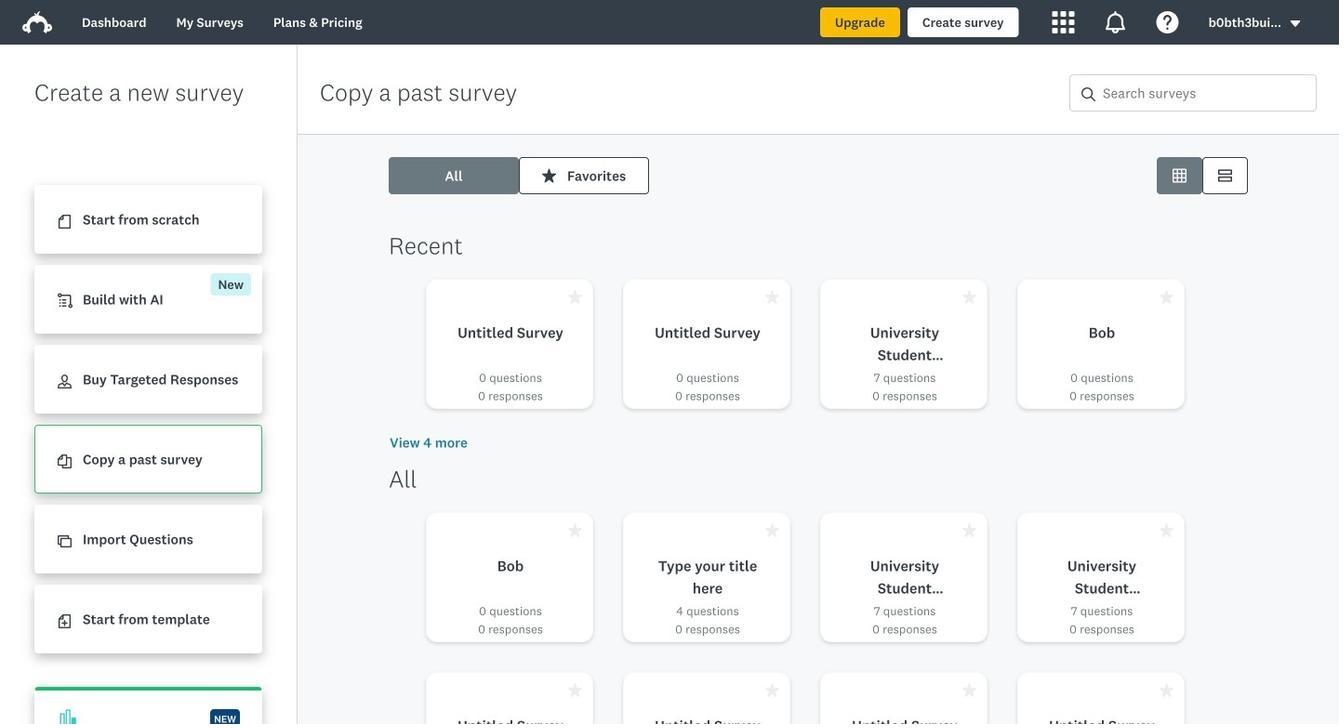 Task type: locate. For each thing, give the bounding box(es) containing it.
textboxmultiple image
[[1219, 169, 1233, 183]]

starfilled image
[[1160, 290, 1174, 304], [568, 684, 582, 698], [963, 684, 977, 698]]

products icon image
[[1053, 11, 1075, 33], [1053, 11, 1075, 33]]

dropdown arrow icon image
[[1290, 17, 1303, 30], [1291, 20, 1301, 27]]

Search surveys field
[[1096, 75, 1317, 111]]

starfilled image
[[542, 169, 556, 183], [568, 290, 582, 304], [766, 290, 780, 304], [963, 290, 977, 304], [568, 524, 582, 538], [766, 524, 780, 538], [963, 524, 977, 538], [1160, 524, 1174, 538], [766, 684, 780, 698], [1160, 684, 1174, 698]]

notification center icon image
[[1105, 11, 1127, 33]]

2 brand logo image from the top
[[22, 11, 52, 33]]

grid image
[[1173, 169, 1187, 183]]

2 horizontal spatial starfilled image
[[1160, 290, 1174, 304]]

brand logo image
[[22, 7, 52, 37], [22, 11, 52, 33]]

document image
[[58, 215, 72, 229]]

0 horizontal spatial starfilled image
[[568, 684, 582, 698]]

1 horizontal spatial starfilled image
[[963, 684, 977, 698]]



Task type: describe. For each thing, give the bounding box(es) containing it.
help icon image
[[1157, 11, 1179, 33]]

clone image
[[58, 535, 72, 549]]

search image
[[1082, 87, 1096, 101]]

documentclone image
[[58, 455, 72, 469]]

user image
[[58, 375, 72, 389]]

documentplus image
[[58, 615, 72, 629]]

1 brand logo image from the top
[[22, 7, 52, 37]]



Task type: vqa. For each thing, say whether or not it's contained in the screenshot.
Search surveys Field on the top of page
yes



